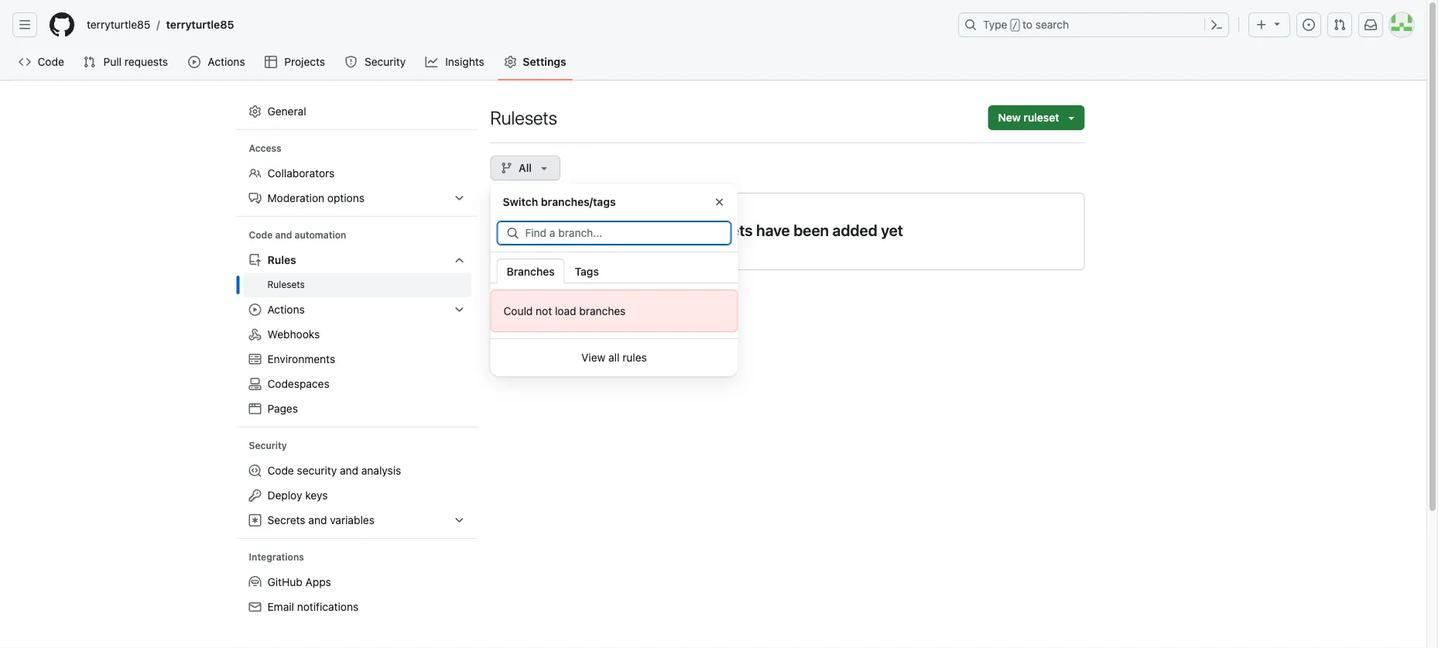 Task type: describe. For each thing, give the bounding box(es) containing it.
git pull request image
[[83, 56, 96, 68]]

environments link
[[243, 347, 472, 372]]

view all rules
[[582, 351, 647, 364]]

type
[[983, 18, 1008, 31]]

hubot image
[[249, 576, 261, 588]]

moderation
[[268, 192, 325, 204]]

email notifications link
[[243, 595, 472, 619]]

2 terryturtle85 from the left
[[166, 18, 234, 31]]

people image
[[249, 167, 261, 180]]

all button
[[491, 156, 561, 180]]

all
[[609, 351, 620, 364]]

cancel image
[[714, 196, 726, 208]]

integrations
[[249, 552, 304, 563]]

play image
[[188, 56, 201, 68]]

codespaces
[[268, 377, 330, 390]]

projects
[[284, 55, 325, 68]]

collaborators link
[[243, 161, 472, 186]]

security
[[297, 464, 337, 477]]

ruleset
[[1024, 111, 1060, 124]]

browser image
[[249, 403, 261, 415]]

rules
[[268, 254, 296, 266]]

general
[[268, 105, 306, 118]]

git pull request image
[[1334, 19, 1347, 31]]

terryturtle85 / terryturtle85
[[87, 18, 234, 31]]

tags
[[575, 265, 599, 278]]

deploy keys
[[268, 489, 328, 502]]

branches button
[[497, 259, 565, 283]]

0 horizontal spatial triangle down image
[[538, 162, 551, 174]]

code security and analysis
[[268, 464, 401, 477]]

no
[[672, 221, 692, 239]]

no rulesets have been added yet
[[672, 221, 904, 239]]

access list
[[243, 161, 472, 211]]

1 terryturtle85 from the left
[[87, 18, 151, 31]]

1 vertical spatial and
[[340, 464, 359, 477]]

insights link
[[419, 50, 492, 74]]

list containing terryturtle85 / terryturtle85
[[81, 12, 949, 37]]

webhook image
[[249, 328, 261, 341]]

and for variables
[[308, 514, 327, 527]]

switch
[[503, 196, 538, 208]]

chevron down image
[[453, 254, 466, 266]]

apps
[[306, 576, 331, 588]]

new ruleset button
[[989, 105, 1085, 130]]

rulesets link
[[243, 273, 472, 297]]

switch branches/tags
[[503, 196, 616, 208]]

rulesets
[[696, 221, 753, 239]]

code for code
[[38, 55, 64, 68]]

webhooks
[[268, 328, 320, 341]]

shield image
[[345, 56, 357, 68]]

repo push image
[[249, 254, 261, 266]]

access
[[249, 143, 282, 154]]

server image
[[249, 353, 261, 365]]

email notifications
[[268, 600, 359, 613]]

pull
[[103, 55, 122, 68]]

Find a branch... text field
[[525, 221, 731, 245]]

deploy keys link
[[243, 483, 472, 508]]

branches
[[579, 304, 626, 317]]

0 horizontal spatial actions
[[208, 55, 245, 68]]

code security and analysis link
[[243, 458, 472, 483]]

variables
[[330, 514, 375, 527]]

graph image
[[426, 56, 438, 68]]

search image
[[507, 227, 519, 239]]

automation
[[295, 230, 346, 240]]

issue opened image
[[1303, 19, 1316, 31]]

yet
[[881, 221, 904, 239]]

gear image
[[249, 105, 261, 118]]

load
[[555, 304, 577, 317]]

actions button
[[243, 297, 472, 322]]

deploy
[[268, 489, 302, 502]]

1 terryturtle85 link from the left
[[81, 12, 157, 37]]

could
[[504, 304, 533, 317]]

table image
[[265, 56, 277, 68]]

added
[[833, 221, 878, 239]]

general link
[[243, 99, 472, 124]]



Task type: vqa. For each thing, say whether or not it's contained in the screenshot.
jazzband
no



Task type: locate. For each thing, give the bounding box(es) containing it.
email
[[268, 600, 294, 613]]

code link
[[12, 50, 71, 74]]

pages
[[268, 402, 298, 415]]

and inside dropdown button
[[308, 514, 327, 527]]

code and automation list
[[243, 248, 472, 421]]

0 horizontal spatial /
[[157, 18, 160, 31]]

1 vertical spatial rulesets
[[268, 279, 305, 290]]

security
[[365, 55, 406, 68], [249, 440, 287, 451]]

security up codescan icon
[[249, 440, 287, 451]]

0 horizontal spatial rulesets
[[268, 279, 305, 290]]

code
[[38, 55, 64, 68], [249, 230, 273, 240], [268, 464, 294, 477]]

/ left to
[[1013, 20, 1018, 31]]

rulesets inside 'link'
[[268, 279, 305, 290]]

1 vertical spatial code
[[249, 230, 273, 240]]

and up 'deploy keys' link
[[340, 464, 359, 477]]

integrations list
[[243, 570, 472, 619]]

rules
[[623, 351, 647, 364]]

requests
[[125, 55, 168, 68]]

triangle down image right all
[[538, 162, 551, 174]]

security link
[[339, 50, 413, 74]]

1 vertical spatial actions
[[268, 303, 305, 316]]

and
[[275, 230, 292, 240], [340, 464, 359, 477], [308, 514, 327, 527]]

gear image
[[504, 56, 517, 68]]

keys
[[305, 489, 328, 502]]

moderation options button
[[243, 186, 472, 211]]

2 vertical spatial code
[[268, 464, 294, 477]]

environments
[[268, 353, 335, 365]]

command palette image
[[1211, 19, 1223, 31]]

not
[[536, 304, 552, 317]]

2 vertical spatial and
[[308, 514, 327, 527]]

rulesets down rules
[[268, 279, 305, 290]]

new ruleset
[[999, 111, 1060, 124]]

codescan image
[[249, 465, 261, 477]]

/
[[157, 18, 160, 31], [1013, 20, 1018, 31]]

pages link
[[243, 396, 472, 421]]

0 vertical spatial rulesets
[[491, 107, 557, 129]]

and down keys
[[308, 514, 327, 527]]

rules button
[[243, 248, 472, 273]]

/ inside terryturtle85 / terryturtle85
[[157, 18, 160, 31]]

github apps
[[268, 576, 331, 588]]

actions right play "image" at left
[[208, 55, 245, 68]]

0 horizontal spatial and
[[275, 230, 292, 240]]

2 horizontal spatial triangle down image
[[1271, 17, 1284, 30]]

0 vertical spatial triangle down image
[[1271, 17, 1284, 30]]

1 horizontal spatial security
[[365, 55, 406, 68]]

security right shield image
[[365, 55, 406, 68]]

codespaces image
[[249, 378, 261, 390]]

1 horizontal spatial terryturtle85 link
[[160, 12, 240, 37]]

terryturtle85 link
[[81, 12, 157, 37], [160, 12, 240, 37]]

/ inside type / to search
[[1013, 20, 1018, 31]]

0 vertical spatial and
[[275, 230, 292, 240]]

0 horizontal spatial terryturtle85 link
[[81, 12, 157, 37]]

1 horizontal spatial triangle down image
[[1066, 112, 1078, 124]]

mail image
[[249, 601, 261, 613]]

branches
[[507, 265, 555, 278]]

triangle down image inside new ruleset popup button
[[1066, 112, 1078, 124]]

2 terryturtle85 link from the left
[[160, 12, 240, 37]]

plus image
[[1256, 19, 1268, 31]]

insights
[[445, 55, 485, 68]]

1 horizontal spatial actions
[[268, 303, 305, 316]]

rulesets
[[491, 107, 557, 129], [268, 279, 305, 290]]

notifications
[[297, 600, 359, 613]]

notifications image
[[1365, 19, 1378, 31]]

github apps link
[[243, 570, 472, 595]]

options
[[327, 192, 365, 204]]

search
[[1036, 18, 1070, 31]]

terryturtle85
[[87, 18, 151, 31], [166, 18, 234, 31]]

collaborators
[[268, 167, 335, 180]]

code right the code icon
[[38, 55, 64, 68]]

have
[[757, 221, 790, 239]]

webhooks link
[[243, 322, 472, 347]]

/ for terryturtle85
[[157, 18, 160, 31]]

terryturtle85 link up pull
[[81, 12, 157, 37]]

tags button
[[565, 259, 609, 283]]

terryturtle85 up play "image" at left
[[166, 18, 234, 31]]

secrets and variables button
[[243, 508, 472, 533]]

triangle down image right plus image
[[1271, 17, 1284, 30]]

0 vertical spatial security
[[365, 55, 406, 68]]

settings link
[[498, 50, 573, 74]]

view all rules button
[[497, 345, 732, 370]]

code for code security and analysis
[[268, 464, 294, 477]]

branches/tags
[[541, 196, 616, 208]]

code and automation
[[249, 230, 346, 240]]

security list
[[243, 458, 472, 533]]

triangle down image right ruleset
[[1066, 112, 1078, 124]]

actions up webhooks
[[268, 303, 305, 316]]

2 vertical spatial triangle down image
[[538, 162, 551, 174]]

new
[[999, 111, 1021, 124]]

2 horizontal spatial and
[[340, 464, 359, 477]]

projects link
[[259, 50, 333, 74]]

1 vertical spatial security
[[249, 440, 287, 451]]

tab list
[[497, 259, 738, 283]]

code up 'repo push' 'icon'
[[249, 230, 273, 240]]

1 horizontal spatial terryturtle85
[[166, 18, 234, 31]]

0 vertical spatial actions
[[208, 55, 245, 68]]

secrets and variables
[[268, 514, 375, 527]]

terryturtle85 link up play "image" at left
[[160, 12, 240, 37]]

0 horizontal spatial security
[[249, 440, 287, 451]]

1 horizontal spatial and
[[308, 514, 327, 527]]

1 vertical spatial triangle down image
[[1066, 112, 1078, 124]]

1 horizontal spatial rulesets
[[491, 107, 557, 129]]

type / to search
[[983, 18, 1070, 31]]

code inside security list
[[268, 464, 294, 477]]

/ up "requests"
[[157, 18, 160, 31]]

secrets
[[268, 514, 306, 527]]

tab list containing branches
[[497, 259, 738, 283]]

code image
[[19, 56, 31, 68]]

actions link
[[182, 50, 252, 74]]

rulesets up all
[[491, 107, 557, 129]]

key image
[[249, 489, 261, 502]]

and up rules
[[275, 230, 292, 240]]

analysis
[[361, 464, 401, 477]]

triangle down image
[[1271, 17, 1284, 30], [1066, 112, 1078, 124], [538, 162, 551, 174]]

0 horizontal spatial terryturtle85
[[87, 18, 151, 31]]

could not load branches
[[504, 304, 626, 317]]

code for code and automation
[[249, 230, 273, 240]]

homepage image
[[50, 12, 74, 37]]

github
[[268, 576, 303, 588]]

and for automation
[[275, 230, 292, 240]]

moderation options
[[268, 192, 365, 204]]

pull requests link
[[77, 50, 176, 74]]

1 horizontal spatial /
[[1013, 20, 1018, 31]]

codespaces link
[[243, 372, 472, 396]]

all
[[519, 161, 532, 174]]

been
[[794, 221, 829, 239]]

actions
[[208, 55, 245, 68], [268, 303, 305, 316]]

rules list
[[243, 273, 472, 297]]

0 vertical spatial code
[[38, 55, 64, 68]]

/ for type
[[1013, 20, 1018, 31]]

list
[[81, 12, 949, 37]]

code up deploy at the left bottom of page
[[268, 464, 294, 477]]

terryturtle85 up pull
[[87, 18, 151, 31]]

settings
[[523, 55, 567, 68]]

git branch image
[[501, 162, 513, 174]]

pull requests
[[103, 55, 168, 68]]

view
[[582, 351, 606, 364]]

to
[[1023, 18, 1033, 31]]

actions inside dropdown button
[[268, 303, 305, 316]]



